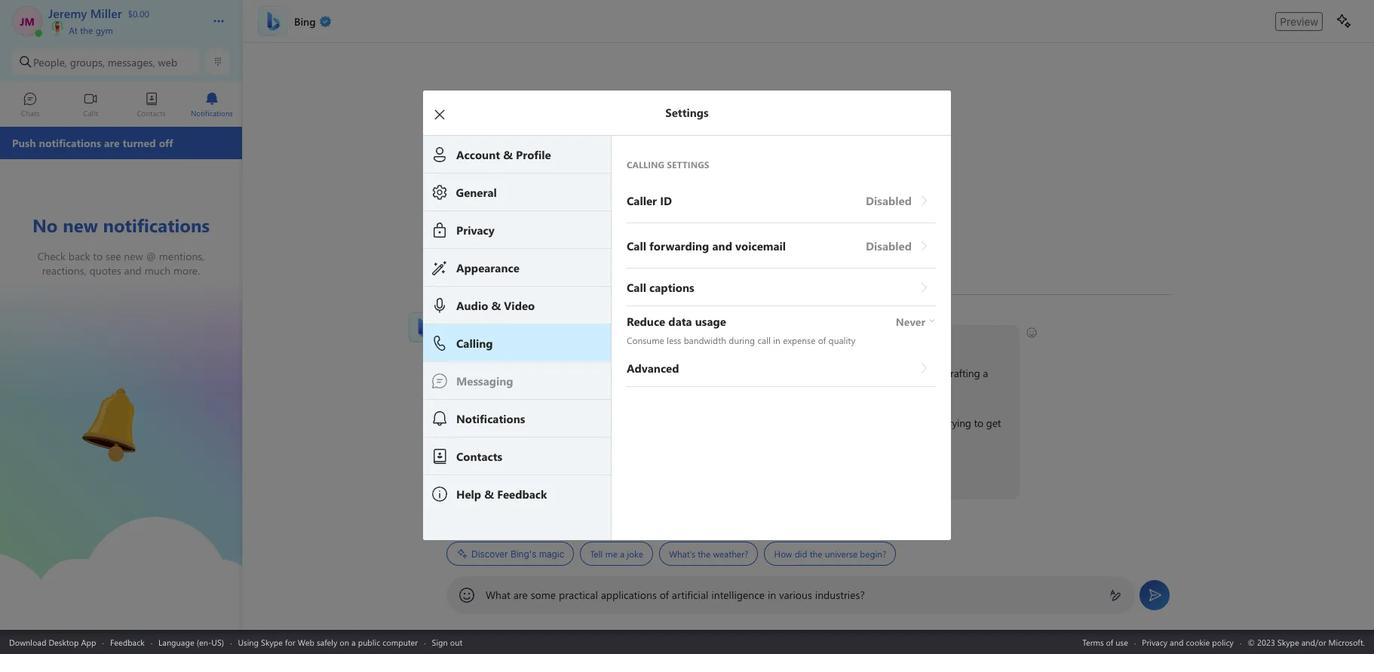 Task type: vqa. For each thing, say whether or not it's contained in the screenshot.
left I'M
yes



Task type: locate. For each thing, give the bounding box(es) containing it.
for left your at the bottom of page
[[829, 366, 841, 380]]

0 horizontal spatial i'm
[[455, 416, 469, 430]]

type right over,
[[567, 465, 586, 480]]

@bing.
[[743, 382, 775, 397]]

2 horizontal spatial a
[[983, 366, 988, 380]]

1 horizontal spatial i
[[679, 416, 681, 430]]

me
[[474, 366, 488, 380], [704, 382, 718, 397], [605, 548, 618, 560]]

of up kids.
[[532, 366, 541, 380]]

0 horizontal spatial i
[[574, 333, 577, 347]]

1 vertical spatial in
[[768, 588, 776, 602]]

1 horizontal spatial get
[[986, 416, 1001, 430]]

1 horizontal spatial me
[[605, 548, 618, 560]]

can
[[555, 333, 571, 347]]

i'm left the just
[[910, 416, 923, 430]]

better!
[[455, 432, 485, 447]]

the
[[80, 24, 93, 36], [698, 548, 711, 560], [810, 548, 823, 560]]

me inside button
[[605, 548, 618, 560]]

0 horizontal spatial for
[[285, 636, 295, 648]]

me left the with
[[704, 382, 718, 397]]

1 vertical spatial a
[[620, 548, 625, 560]]

1 horizontal spatial the
[[698, 548, 711, 560]]

you right the if
[[463, 465, 480, 480]]

2 horizontal spatial of
[[1106, 636, 1114, 648]]

1 horizontal spatial i'm
[[550, 416, 564, 430]]

0 horizontal spatial in
[[723, 366, 731, 380]]

of
[[532, 366, 541, 380], [660, 588, 669, 602], [1106, 636, 1114, 648]]

2 vertical spatial for
[[285, 636, 295, 648]]

to right trip
[[885, 366, 895, 380]]

0 horizontal spatial groups,
[[70, 55, 105, 69]]

1 vertical spatial i
[[679, 416, 681, 430]]

in left 'various'
[[768, 588, 776, 602]]

0 horizontal spatial me
[[474, 366, 488, 380]]

! how can i help you today?
[[526, 333, 654, 347]]

kids.
[[531, 382, 551, 397]]

language (en-us) link
[[158, 636, 224, 648]]

1 vertical spatial me
[[704, 382, 718, 397]]

0 vertical spatial type
[[510, 366, 529, 380]]

me left any
[[474, 366, 488, 380]]

the right "what's"
[[698, 548, 711, 560]]

0 horizontal spatial of
[[532, 366, 541, 380]]

for left web
[[285, 636, 295, 648]]

tab list
[[0, 85, 242, 127]]

0 vertical spatial of
[[532, 366, 541, 380]]

feedback
[[110, 636, 145, 648]]

discover bing's magic
[[471, 548, 565, 559]]

the inside how did the universe begin? button
[[810, 548, 823, 560]]

of inside ask me any type of question, like finding vegan restaurants in cambridge, itinerary for your trip to europe or drafting a story for curious kids. in groups, remember to mention me with @bing. i'm an ai preview, so i'm still learning. sometimes i might say something weird. don't get mad at me, i'm just trying to get better! if you want to start over, type
[[532, 366, 541, 380]]

0 horizontal spatial the
[[80, 24, 93, 36]]

a
[[983, 366, 988, 380], [620, 548, 625, 560], [352, 636, 356, 648]]

a right the drafting
[[983, 366, 988, 380]]

0 horizontal spatial type
[[510, 366, 529, 380]]

want
[[483, 465, 505, 480]]

i inside ask me any type of question, like finding vegan restaurants in cambridge, itinerary for your trip to europe or drafting a story for curious kids. in groups, remember to mention me with @bing. i'm an ai preview, so i'm still learning. sometimes i might say something weird. don't get mad at me, i'm just trying to get better! if you want to start over, type
[[679, 416, 681, 430]]

gym
[[96, 24, 113, 36]]

the right did
[[810, 548, 823, 560]]

type up "curious"
[[510, 366, 529, 380]]

0 vertical spatial a
[[983, 366, 988, 380]]

vegan
[[640, 366, 668, 380]]

you inside ask me any type of question, like finding vegan restaurants in cambridge, itinerary for your trip to europe or drafting a story for curious kids. in groups, remember to mention me with @bing. i'm an ai preview, so i'm still learning. sometimes i might say something weird. don't get mad at me, i'm just trying to get better! if you want to start over, type
[[463, 465, 480, 480]]

what's the weather?
[[669, 548, 749, 560]]

terms of use link
[[1083, 636, 1128, 648]]

0 horizontal spatial get
[[838, 416, 853, 430]]

1 horizontal spatial how
[[774, 548, 792, 560]]

a right on
[[352, 636, 356, 648]]

various
[[779, 588, 812, 602]]

groups, down at the gym
[[70, 55, 105, 69]]

tell
[[590, 548, 603, 560]]

any
[[491, 366, 507, 380]]

skype
[[261, 636, 283, 648]]

finding
[[606, 366, 638, 380]]

in up the with
[[723, 366, 731, 380]]

say
[[714, 416, 728, 430]]

sometimes
[[626, 416, 676, 430]]

i
[[574, 333, 577, 347], [679, 416, 681, 430]]

the inside the at the gym button
[[80, 24, 93, 36]]

what are some practical applications of artificial intelligence in various industries?
[[486, 588, 865, 602]]

3 i'm from the left
[[910, 416, 923, 430]]

2 vertical spatial a
[[352, 636, 356, 648]]

universe
[[825, 548, 858, 560]]

question,
[[544, 366, 585, 380]]

some
[[531, 588, 556, 602]]

download desktop app link
[[9, 636, 96, 648]]

1 horizontal spatial you
[[602, 333, 618, 347]]

i'm left an on the left
[[455, 416, 469, 430]]

privacy and cookie policy
[[1142, 636, 1234, 648]]

1 get from the left
[[838, 416, 853, 430]]

!
[[526, 333, 529, 347]]

1 horizontal spatial a
[[620, 548, 625, 560]]

i right can
[[574, 333, 577, 347]]

1 vertical spatial type
[[567, 465, 586, 480]]

0 horizontal spatial a
[[352, 636, 356, 648]]

artificial
[[672, 588, 709, 602]]

cambridge,
[[734, 366, 786, 380]]

trying
[[945, 416, 972, 430]]

groups, inside ask me any type of question, like finding vegan restaurants in cambridge, itinerary for your trip to europe or drafting a story for curious kids. in groups, remember to mention me with @bing. i'm an ai preview, so i'm still learning. sometimes i might say something weird. don't get mad at me, i'm just trying to get better! if you want to start over, type
[[565, 382, 599, 397]]

1 horizontal spatial groups,
[[565, 382, 599, 397]]

begin?
[[860, 548, 887, 560]]

app
[[81, 636, 96, 648]]

1 horizontal spatial in
[[768, 588, 776, 602]]

privacy and cookie policy link
[[1142, 636, 1234, 648]]

the inside the what's the weather? button
[[698, 548, 711, 560]]

safely
[[317, 636, 337, 648]]

0 vertical spatial you
[[602, 333, 618, 347]]

the for at
[[80, 24, 93, 36]]

sign
[[432, 636, 448, 648]]

of left artificial
[[660, 588, 669, 602]]

for right story
[[480, 382, 493, 397]]

learning.
[[584, 416, 623, 430]]

2 horizontal spatial for
[[829, 366, 841, 380]]

the right at
[[80, 24, 93, 36]]

i left might
[[679, 416, 681, 430]]

people, groups, messages, web button
[[12, 48, 200, 75]]

in inside ask me any type of question, like finding vegan restaurants in cambridge, itinerary for your trip to europe or drafting a story for curious kids. in groups, remember to mention me with @bing. i'm an ai preview, so i'm still learning. sometimes i might say something weird. don't get mad at me, i'm just trying to get better! if you want to start over, type
[[723, 366, 731, 380]]

0 horizontal spatial you
[[463, 465, 480, 480]]

bell
[[76, 382, 95, 398]]

type
[[510, 366, 529, 380], [567, 465, 586, 480]]

0 vertical spatial groups,
[[70, 55, 105, 69]]

ask me any type of question, like finding vegan restaurants in cambridge, itinerary for your trip to europe or drafting a story for curious kids. in groups, remember to mention me with @bing. i'm an ai preview, so i'm still learning. sometimes i might say something weird. don't get mad at me, i'm just trying to get better! if you want to start over, type
[[455, 366, 1004, 480]]

0 vertical spatial how
[[532, 333, 553, 347]]

2 vertical spatial me
[[605, 548, 618, 560]]

2 vertical spatial of
[[1106, 636, 1114, 648]]

to
[[885, 366, 895, 380], [651, 382, 661, 397], [974, 416, 984, 430], [508, 465, 517, 480]]

mad
[[856, 416, 876, 430]]

me for ask me any type of question, like finding vegan restaurants in cambridge, itinerary for your trip to europe or drafting a story for curious kids. in groups, remember to mention me with @bing. i'm an ai preview, so i'm still learning. sometimes i might say something weird. don't get mad at me, i'm just trying to get better! if you want to start over, type
[[474, 366, 488, 380]]

help
[[579, 333, 599, 347]]

terms
[[1083, 636, 1104, 648]]

1 vertical spatial you
[[463, 465, 480, 480]]

how did the universe begin?
[[774, 548, 887, 560]]

2 horizontal spatial i'm
[[910, 416, 923, 430]]

bing,
[[447, 312, 466, 324]]

1 vertical spatial groups,
[[565, 382, 599, 397]]

computer
[[383, 636, 418, 648]]

1 horizontal spatial of
[[660, 588, 669, 602]]

what's
[[669, 548, 696, 560]]

groups, inside button
[[70, 55, 105, 69]]

1 horizontal spatial for
[[480, 382, 493, 397]]

an
[[471, 416, 483, 430]]

1 vertical spatial for
[[480, 382, 493, 397]]

weather?
[[713, 548, 749, 560]]

what's the weather? button
[[659, 542, 758, 566]]

me right tell
[[605, 548, 618, 560]]

a left the joke
[[620, 548, 625, 560]]

get right trying
[[986, 416, 1001, 430]]

joke
[[627, 548, 643, 560]]

(openhands)
[[907, 465, 964, 479]]

bing, 9:24 am
[[447, 312, 502, 324]]

web
[[158, 55, 177, 69]]

2 horizontal spatial the
[[810, 548, 823, 560]]

and
[[1170, 636, 1184, 648]]

0 vertical spatial me
[[474, 366, 488, 380]]

applications
[[601, 588, 657, 602]]

0 vertical spatial i
[[574, 333, 577, 347]]

at
[[69, 24, 78, 36]]

you right help
[[602, 333, 618, 347]]

you
[[602, 333, 618, 347], [463, 465, 480, 480]]

of left the use at bottom
[[1106, 636, 1114, 648]]

how right !
[[532, 333, 553, 347]]

get left mad
[[838, 416, 853, 430]]

1 vertical spatial of
[[660, 588, 669, 602]]

me for tell me a joke
[[605, 548, 618, 560]]

groups, down like
[[565, 382, 599, 397]]

0 vertical spatial in
[[723, 366, 731, 380]]

people,
[[33, 55, 67, 69]]

what
[[486, 588, 511, 602]]

1 horizontal spatial type
[[567, 465, 586, 480]]

i'm right the so
[[550, 416, 564, 430]]

1 vertical spatial how
[[774, 548, 792, 560]]

how left did
[[774, 548, 792, 560]]



Task type: describe. For each thing, give the bounding box(es) containing it.
to left 'start'
[[508, 465, 517, 480]]

messages,
[[108, 55, 155, 69]]

desktop
[[49, 636, 79, 648]]

at the gym button
[[48, 21, 198, 36]]

0 vertical spatial for
[[829, 366, 841, 380]]

2 i'm from the left
[[550, 416, 564, 430]]

at
[[879, 416, 888, 430]]

policy
[[1212, 636, 1234, 648]]

intelligence
[[712, 588, 765, 602]]

1 i'm from the left
[[455, 416, 469, 430]]

might
[[684, 416, 711, 430]]

this
[[477, 333, 493, 347]]

terms of use
[[1083, 636, 1128, 648]]

2 get from the left
[[986, 416, 1001, 430]]

tell me a joke button
[[580, 542, 653, 566]]

us)
[[211, 636, 224, 648]]

are
[[513, 588, 528, 602]]

people, groups, messages, web
[[33, 55, 177, 69]]

privacy
[[1142, 636, 1168, 648]]

ask
[[455, 366, 471, 380]]

0 horizontal spatial how
[[532, 333, 553, 347]]

trip
[[867, 366, 883, 380]]

feedback link
[[110, 636, 145, 648]]

if
[[455, 465, 461, 480]]

me,
[[890, 416, 907, 430]]

weird.
[[782, 416, 809, 430]]

use
[[1116, 636, 1128, 648]]

out
[[450, 636, 463, 648]]

am
[[488, 312, 502, 324]]

your
[[844, 366, 865, 380]]

or
[[932, 366, 942, 380]]

a inside ask me any type of question, like finding vegan restaurants in cambridge, itinerary for your trip to europe or drafting a story for curious kids. in groups, remember to mention me with @bing. i'm an ai preview, so i'm still learning. sometimes i might say something weird. don't get mad at me, i'm just trying to get better! if you want to start over, type
[[983, 366, 988, 380]]

just
[[926, 416, 942, 430]]

over,
[[543, 465, 564, 480]]

mention
[[664, 382, 701, 397]]

newtopic
[[589, 465, 632, 480]]

tell me a joke
[[590, 548, 643, 560]]

to right trying
[[974, 416, 984, 430]]

(smileeyes)
[[655, 332, 705, 346]]

hey,
[[455, 333, 474, 347]]

in
[[554, 382, 562, 397]]

calling settings dialog
[[423, 90, 974, 540]]

preview,
[[497, 416, 534, 430]]

restaurants
[[670, 366, 720, 380]]

download
[[9, 636, 46, 648]]

language
[[158, 636, 194, 648]]

hey, this is
[[455, 333, 505, 347]]

using
[[238, 636, 259, 648]]

bing's
[[511, 548, 537, 559]]

wednesday, november 8, 2023 heading
[[447, 277, 1171, 304]]

web
[[298, 636, 314, 648]]

magic
[[539, 548, 565, 559]]

preview
[[1280, 15, 1319, 28]]

ai
[[485, 416, 495, 430]]

cookie
[[1186, 636, 1210, 648]]

sign out link
[[432, 636, 463, 648]]

how did the universe begin? button
[[764, 542, 896, 566]]

remember
[[602, 382, 649, 397]]

a inside button
[[620, 548, 625, 560]]

how inside button
[[774, 548, 792, 560]]

download desktop app
[[9, 636, 96, 648]]

2 horizontal spatial me
[[704, 382, 718, 397]]

something
[[731, 416, 779, 430]]

still
[[566, 416, 581, 430]]

today?
[[621, 333, 651, 347]]

don't
[[811, 416, 836, 430]]

to down vegan
[[651, 382, 661, 397]]

is
[[496, 333, 502, 347]]

Type a message text field
[[486, 588, 1098, 602]]

discover
[[471, 548, 508, 559]]

industries?
[[815, 588, 865, 602]]

using skype for web safely on a public computer link
[[238, 636, 418, 648]]

language (en-us)
[[158, 636, 224, 648]]

with
[[721, 382, 740, 397]]

story
[[455, 382, 477, 397]]

did
[[795, 548, 807, 560]]

the for what's
[[698, 548, 711, 560]]

itinerary
[[789, 366, 826, 380]]

on
[[340, 636, 349, 648]]

practical
[[559, 588, 598, 602]]

start
[[520, 465, 540, 480]]

using skype for web safely on a public computer
[[238, 636, 418, 648]]

curious
[[496, 382, 528, 397]]

9:24
[[469, 312, 485, 324]]

europe
[[898, 366, 929, 380]]

at the gym
[[66, 24, 113, 36]]



